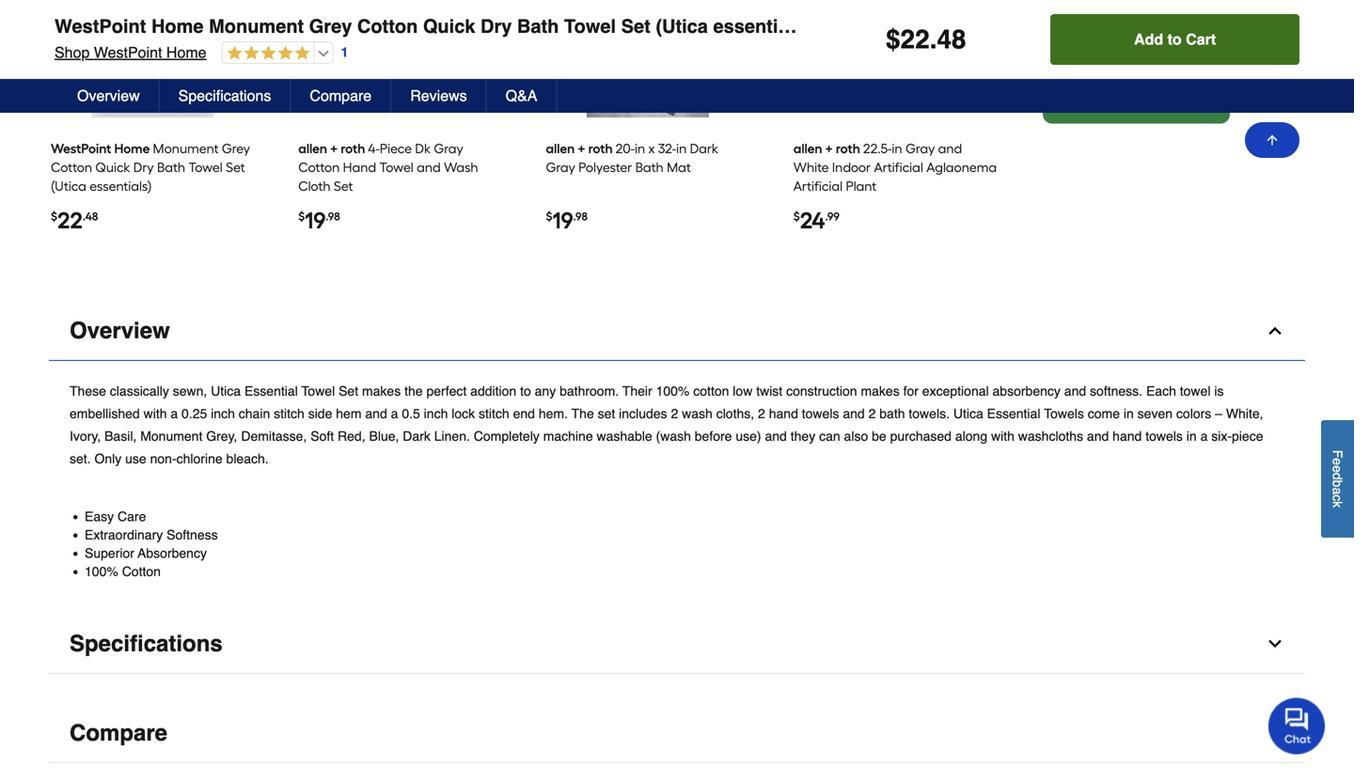 Task type: vqa. For each thing, say whether or not it's contained in the screenshot.
your
no



Task type: describe. For each thing, give the bounding box(es) containing it.
1 vertical spatial compare button
[[49, 705, 1306, 764]]

bath inside 20-in x 32-in dark gray polyester bath mat
[[635, 159, 664, 175]]

and up the blue,
[[365, 406, 387, 421]]

aglaonema
[[927, 159, 997, 175]]

allen + roth 22.5-in gray and white indoor artificial aglaonema artificial plant image
[[834, 0, 957, 125]]

along
[[955, 429, 988, 444]]

extraordinary
[[85, 528, 163, 543]]

3 2 from the left
[[869, 406, 876, 421]]

linen.
[[434, 429, 470, 444]]

1 inch from the left
[[211, 406, 235, 421]]

and up 'also'
[[843, 406, 865, 421]]

0 horizontal spatial artificial
[[794, 178, 843, 194]]

k
[[1330, 501, 1345, 508]]

22 list item
[[51, 0, 254, 260]]

1 stitch from the left
[[274, 406, 305, 421]]

100% inside 'these classically sewn, utica essential towel set makes the perfect addition to any bathroom. their 100% cotton low twist construction makes for exceptional absorbency and softness. each towel is embellished with a 0.25 inch chain stitch side hem and a 0.5 inch lock stitch end hem. the set includes 2 wash cloths, 2 hand towels and 2 bath towels. utica essential towels come in seven colors – white, ivory, basil, monument grey, demitasse, soft red, blue, dark linen. completely machine washable (wash before use) and they can also be purchased along with washcloths and hand towels in a six-piece set. only use non-chlorine bleach.'
[[656, 384, 690, 399]]

a left six-
[[1201, 429, 1208, 444]]

gray inside 20-in x 32-in dark gray polyester bath mat
[[546, 159, 575, 175]]

(
[[1116, 3, 1120, 19]]

towels
[[1044, 406, 1084, 421]]

essentials) inside the monument grey cotton quick dry bath towel set (utica essentials)
[[90, 178, 152, 194]]

.43
[[1099, 15, 1151, 60]]

blue,
[[369, 429, 399, 444]]

add
[[1134, 31, 1164, 48]]

towel inside 4-piece dk gray cotton hand towel and wash cloth set
[[379, 159, 414, 175]]

hem
[[336, 406, 362, 421]]

1 e from the top
[[1330, 458, 1345, 465]]

add to cart
[[1134, 31, 1216, 48]]

0 horizontal spatial hand
[[769, 406, 798, 421]]

0 vertical spatial compare button
[[291, 79, 391, 113]]

to inside button
[[1168, 31, 1182, 48]]

washable
[[597, 429, 652, 444]]

perfect
[[427, 384, 467, 399]]

20-
[[616, 140, 635, 156]]

4
[[1120, 3, 1127, 19]]

allen for 22.5-in gray and white indoor artificial aglaonema artificial plant
[[794, 140, 823, 156]]

32-
[[658, 140, 676, 156]]

each
[[1147, 384, 1177, 399]]

easy care extraordinary softness superior absorbency 100% cotton
[[85, 509, 218, 579]]

d
[[1330, 473, 1345, 480]]

5 stars image
[[223, 45, 310, 63]]

arrow up image
[[1265, 133, 1280, 148]]

bath
[[880, 406, 905, 421]]

allen + roth for 4-piece dk gray cotton hand towel and wash cloth set
[[298, 140, 365, 156]]

allen for 4-piece dk gray cotton hand towel and wash cloth set
[[298, 140, 327, 156]]

allen + roth 4-piece dk gray cotton hand towel and wash cloth set image
[[339, 0, 461, 125]]

allen + roth for 20-in x 32-in dark gray polyester bath mat
[[546, 140, 613, 156]]

these
[[70, 384, 106, 399]]

basil,
[[104, 429, 137, 444]]

chlorine
[[176, 451, 223, 466]]

24 list item
[[794, 0, 997, 260]]

.98 for 20-in x 32-in dark gray polyester bath mat
[[573, 210, 588, 223]]

cotton inside the monument grey cotton quick dry bath towel set (utica essentials)
[[51, 159, 92, 175]]

1 horizontal spatial essential
[[987, 406, 1041, 421]]

22.5-in gray and white indoor artificial aglaonema artificial plant
[[794, 140, 997, 194]]

these classically sewn, utica essential towel set makes the perfect addition to any bathroom. their 100% cotton low twist construction makes for exceptional absorbency and softness. each towel is embellished with a 0.25 inch chain stitch side hem and a 0.5 inch lock stitch end hem. the set includes 2 wash cloths, 2 hand towels and 2 bath towels. utica essential towels come in seven colors – white, ivory, basil, monument grey, demitasse, soft red, blue, dark linen. completely machine washable (wash before use) and they can also be purchased along with washcloths and hand towels in a six-piece set. only use non-chlorine bleach.
[[70, 384, 1264, 466]]

reviews
[[410, 87, 467, 104]]

1 horizontal spatial grey
[[309, 16, 352, 37]]

also
[[844, 429, 868, 444]]

cotton up reviews
[[357, 16, 418, 37]]

1 vertical spatial westpoint
[[94, 44, 162, 61]]

care
[[118, 509, 146, 524]]

1 horizontal spatial bath
[[517, 16, 559, 37]]

22 for .48
[[57, 207, 83, 234]]

lock
[[452, 406, 475, 421]]

and up towels
[[1065, 384, 1087, 399]]

westpoint for westpoint home
[[51, 140, 111, 156]]

items
[[1134, 3, 1167, 19]]

$ 19 .98 for 4-piece dk gray cotton hand towel and wash cloth set
[[298, 207, 340, 234]]

22 for .
[[901, 24, 930, 55]]

4-piece dk gray cotton hand towel and wash cloth set
[[298, 140, 478, 194]]

westpoint home monument grey cotton quick dry bath towel set (utica essentials) image
[[92, 0, 214, 125]]

sewn,
[[173, 384, 207, 399]]

roth for 22.5-
[[836, 140, 860, 156]]

and down come
[[1087, 429, 1109, 444]]

87
[[1065, 15, 1099, 60]]

and left they
[[765, 429, 787, 444]]

only
[[94, 451, 122, 466]]

22.5-
[[863, 140, 892, 156]]

absorbency
[[993, 384, 1061, 399]]

(utica inside the monument grey cotton quick dry bath towel set (utica essentials)
[[51, 178, 86, 194]]

washcloths
[[1018, 429, 1084, 444]]

can
[[819, 429, 841, 444]]

grey,
[[206, 429, 237, 444]]

add to cart button
[[1051, 14, 1300, 65]]

a inside button
[[1330, 487, 1345, 495]]

0 vertical spatial overview button
[[58, 79, 160, 113]]

overview for overview button to the bottom
[[70, 318, 170, 344]]

come
[[1088, 406, 1120, 421]]

home for westpoint home
[[114, 140, 150, 156]]

shop westpoint home
[[55, 44, 207, 61]]

polyester
[[579, 159, 632, 175]]

grey inside the monument grey cotton quick dry bath towel set (utica essentials)
[[222, 140, 250, 156]]

bathroom.
[[560, 384, 619, 399]]

+ for 20-
[[578, 140, 586, 156]]

monument grey cotton quick dry bath towel set (utica essentials)
[[51, 140, 250, 194]]

set
[[598, 406, 615, 421]]

cotton inside the easy care extraordinary softness superior absorbency 100% cotton
[[122, 564, 161, 579]]

$ 24 .99
[[794, 207, 840, 234]]

0 vertical spatial monument
[[209, 16, 304, 37]]

the
[[572, 406, 594, 421]]

cart
[[1186, 31, 1216, 48]]

0 horizontal spatial essential
[[244, 384, 298, 399]]

monument inside the monument grey cotton quick dry bath towel set (utica essentials)
[[153, 140, 219, 156]]

chain
[[239, 406, 270, 421]]

1 horizontal spatial utica
[[954, 406, 984, 421]]

exceptional
[[923, 384, 989, 399]]

colors
[[1177, 406, 1212, 421]]

red,
[[338, 429, 366, 444]]

1 vertical spatial overview button
[[49, 302, 1306, 361]]

superior
[[85, 546, 134, 561]]

cloth
[[298, 178, 331, 194]]

they
[[791, 429, 816, 444]]

softness
[[167, 528, 218, 543]]

allen for 20-in x 32-in dark gray polyester bath mat
[[546, 140, 575, 156]]

1 horizontal spatial dry
[[481, 16, 512, 37]]

be
[[872, 429, 887, 444]]

westpoint home
[[51, 140, 150, 156]]

1 horizontal spatial hand
[[1113, 429, 1142, 444]]

white,
[[1226, 406, 1264, 421]]

specifications for the top the specifications button
[[178, 87, 271, 104]]

roth for 4-
[[341, 140, 365, 156]]

chevron down image
[[1266, 635, 1285, 654]]

allen + roth 20-in x 32-in dark gray polyester bath mat image
[[587, 0, 709, 125]]

0 vertical spatial towels
[[802, 406, 839, 421]]

$ 22 .48
[[51, 207, 98, 234]]

dk
[[415, 140, 431, 156]]

chevron down image
[[1266, 724, 1285, 743]]

set.
[[70, 451, 91, 466]]

bleach.
[[226, 451, 269, 466]]

set inside 'these classically sewn, utica essential towel set makes the perfect addition to any bathroom. their 100% cotton low twist construction makes for exceptional absorbency and softness. each towel is embellished with a 0.25 inch chain stitch side hem and a 0.5 inch lock stitch end hem. the set includes 2 wash cloths, 2 hand towels and 2 bath towels. utica essential towels come in seven colors – white, ivory, basil, monument grey, demitasse, soft red, blue, dark linen. completely machine washable (wash before use) and they can also be purchased along with washcloths and hand towels in a six-piece set. only use non-chlorine bleach.'
[[339, 384, 358, 399]]

twist
[[756, 384, 783, 399]]

use)
[[736, 429, 761, 444]]



Task type: locate. For each thing, give the bounding box(es) containing it.
0 horizontal spatial allen
[[298, 140, 327, 156]]

2 horizontal spatial 2
[[869, 406, 876, 421]]

2
[[671, 406, 678, 421], [758, 406, 765, 421], [869, 406, 876, 421]]

for inside subtotal for ( 4 ) items $ 87 .43
[[1096, 3, 1113, 19]]

inch right 0.5
[[424, 406, 448, 421]]

allen up cloth
[[298, 140, 327, 156]]

0 vertical spatial overview
[[77, 87, 140, 104]]

1 makes from the left
[[362, 384, 401, 399]]

roth up hand
[[341, 140, 365, 156]]

essential up chain
[[244, 384, 298, 399]]

for left (
[[1096, 3, 1113, 19]]

$ inside $ 24 .99
[[794, 210, 800, 223]]

specifications
[[178, 87, 271, 104], [70, 631, 223, 657]]

1 allen + roth from the left
[[298, 140, 365, 156]]

gray inside 22.5-in gray and white indoor artificial aglaonema artificial plant
[[906, 140, 935, 156]]

19 list item
[[298, 0, 502, 260], [546, 0, 750, 260]]

grey
[[309, 16, 352, 37], [222, 140, 250, 156]]

0 vertical spatial 100%
[[656, 384, 690, 399]]

overview down shop westpoint home
[[77, 87, 140, 104]]

0 vertical spatial with
[[144, 406, 167, 421]]

allen + roth inside 24 list item
[[794, 140, 860, 156]]

1 horizontal spatial +
[[578, 140, 586, 156]]

0 horizontal spatial makes
[[362, 384, 401, 399]]

2 allen + roth from the left
[[546, 140, 613, 156]]

1 vertical spatial essential
[[987, 406, 1041, 421]]

their
[[623, 384, 652, 399]]

wash
[[444, 159, 478, 175]]

wash
[[682, 406, 713, 421]]

$ 19 .98 down cloth
[[298, 207, 340, 234]]

allen + roth up white
[[794, 140, 860, 156]]

artificial
[[874, 159, 923, 175], [794, 178, 843, 194]]

seven
[[1138, 406, 1173, 421]]

0 vertical spatial quick
[[423, 16, 475, 37]]

machine
[[543, 429, 593, 444]]

and inside 22.5-in gray and white indoor artificial aglaonema artificial plant
[[938, 140, 962, 156]]

towel inside 'these classically sewn, utica essential towel set makes the perfect addition to any bathroom. their 100% cotton low twist construction makes for exceptional absorbency and softness. each towel is embellished with a 0.25 inch chain stitch side hem and a 0.5 inch lock stitch end hem. the set includes 2 wash cloths, 2 hand towels and 2 bath towels. utica essential towels come in seven colors – white, ivory, basil, monument grey, demitasse, soft red, blue, dark linen. completely machine washable (wash before use) and they can also be purchased along with washcloths and hand towels in a six-piece set. only use non-chlorine bleach.'
[[301, 384, 335, 399]]

x
[[649, 140, 655, 156]]

home
[[151, 16, 204, 37], [166, 44, 207, 61], [114, 140, 150, 156]]

the
[[405, 384, 423, 399]]

1 vertical spatial (utica
[[51, 178, 86, 194]]

+ for 22.5-
[[825, 140, 833, 156]]

0 horizontal spatial for
[[903, 384, 919, 399]]

2 vertical spatial home
[[114, 140, 150, 156]]

dry
[[481, 16, 512, 37], [133, 159, 154, 175]]

includes
[[619, 406, 667, 421]]

.98 down cloth
[[326, 210, 340, 223]]

hand
[[343, 159, 376, 175]]

allen inside 24 list item
[[794, 140, 823, 156]]

artificial down white
[[794, 178, 843, 194]]

1 horizontal spatial quick
[[423, 16, 475, 37]]

0 horizontal spatial essentials)
[[90, 178, 152, 194]]

to left any
[[520, 384, 531, 399]]

1 vertical spatial compare
[[70, 721, 167, 746]]

22 left 48
[[901, 24, 930, 55]]

specifications button
[[160, 79, 291, 113], [49, 615, 1306, 675]]

piece
[[380, 140, 412, 156]]

1 vertical spatial utica
[[954, 406, 984, 421]]

and up aglaonema
[[938, 140, 962, 156]]

$ 19 .98 for 20-in x 32-in dark gray polyester bath mat
[[546, 207, 588, 234]]

for inside 'these classically sewn, utica essential towel set makes the perfect addition to any bathroom. their 100% cotton low twist construction makes for exceptional absorbency and softness. each towel is embellished with a 0.25 inch chain stitch side hem and a 0.5 inch lock stitch end hem. the set includes 2 wash cloths, 2 hand towels and 2 bath towels. utica essential towels come in seven colors – white, ivory, basil, monument grey, demitasse, soft red, blue, dark linen. completely machine washable (wash before use) and they can also be purchased along with washcloths and hand towels in a six-piece set. only use non-chlorine bleach.'
[[903, 384, 919, 399]]

roth up indoor
[[836, 140, 860, 156]]

0 vertical spatial utica
[[211, 384, 241, 399]]

use
[[125, 451, 146, 466]]

2 allen from the left
[[546, 140, 575, 156]]

1 horizontal spatial for
[[1096, 3, 1113, 19]]

1 vertical spatial artificial
[[794, 178, 843, 194]]

1 horizontal spatial artificial
[[874, 159, 923, 175]]

gray up wash
[[434, 140, 463, 156]]

westpoint inside 22 list item
[[51, 140, 111, 156]]

2 horizontal spatial bath
[[635, 159, 664, 175]]

0 horizontal spatial $ 19 .98
[[298, 207, 340, 234]]

2 e from the top
[[1330, 465, 1345, 473]]

with right along
[[991, 429, 1015, 444]]

dry up the q&a
[[481, 16, 512, 37]]

0 horizontal spatial quick
[[95, 159, 130, 175]]

1 horizontal spatial allen
[[546, 140, 575, 156]]

hand down the twist
[[769, 406, 798, 421]]

1 vertical spatial home
[[166, 44, 207, 61]]

allen
[[298, 140, 327, 156], [546, 140, 575, 156], [794, 140, 823, 156]]

dark up mat in the top of the page
[[690, 140, 719, 156]]

1 allen from the left
[[298, 140, 327, 156]]

1 horizontal spatial $ 19 .98
[[546, 207, 588, 234]]

0 vertical spatial artificial
[[874, 159, 923, 175]]

westpoint up shop
[[55, 16, 146, 37]]

a left the 0.25
[[171, 406, 178, 421]]

to right add
[[1168, 31, 1182, 48]]

dark inside 20-in x 32-in dark gray polyester bath mat
[[690, 140, 719, 156]]

1 horizontal spatial towels
[[1146, 429, 1183, 444]]

3 allen from the left
[[794, 140, 823, 156]]

hand down come
[[1113, 429, 1142, 444]]

+ up white
[[825, 140, 833, 156]]

19 down 20-in x 32-in dark gray polyester bath mat
[[553, 207, 573, 234]]

plant
[[846, 178, 877, 194]]

compare for the bottommost compare button
[[70, 721, 167, 746]]

1 19 from the left
[[305, 207, 326, 234]]

white
[[794, 159, 829, 175]]

piece
[[1232, 429, 1264, 444]]

a
[[171, 406, 178, 421], [391, 406, 398, 421], [1201, 429, 1208, 444], [1330, 487, 1345, 495]]

1 2 from the left
[[671, 406, 678, 421]]

cotton down absorbency
[[122, 564, 161, 579]]

roth up polyester
[[588, 140, 613, 156]]

towels down construction
[[802, 406, 839, 421]]

side
[[308, 406, 332, 421]]

e up the d
[[1330, 458, 1345, 465]]

1 vertical spatial towels
[[1146, 429, 1183, 444]]

0 horizontal spatial bath
[[157, 159, 185, 175]]

1 horizontal spatial (utica
[[656, 16, 708, 37]]

2 inch from the left
[[424, 406, 448, 421]]

0 vertical spatial grey
[[309, 16, 352, 37]]

quick down westpoint home
[[95, 159, 130, 175]]

towel inside the monument grey cotton quick dry bath towel set (utica essentials)
[[189, 159, 223, 175]]

towels
[[802, 406, 839, 421], [1146, 429, 1183, 444]]

1 + from the left
[[330, 140, 338, 156]]

overview up classically
[[70, 318, 170, 344]]

chat invite button image
[[1269, 697, 1326, 755]]

0 vertical spatial hand
[[769, 406, 798, 421]]

roth inside 24 list item
[[836, 140, 860, 156]]

cotton up cloth
[[298, 159, 340, 175]]

1 vertical spatial for
[[903, 384, 919, 399]]

monument up 5 stars image
[[209, 16, 304, 37]]

0 horizontal spatial 22
[[57, 207, 83, 234]]

100% inside the easy care extraordinary softness superior absorbency 100% cotton
[[85, 564, 118, 579]]

home for westpoint home monument grey cotton quick dry bath towel set (utica essentials)
[[151, 16, 204, 37]]

.48
[[83, 210, 98, 223]]

f
[[1330, 450, 1345, 458]]

1 vertical spatial dry
[[133, 159, 154, 175]]

+ inside 24 list item
[[825, 140, 833, 156]]

for up towels.
[[903, 384, 919, 399]]

+ up polyester
[[578, 140, 586, 156]]

utica up along
[[954, 406, 984, 421]]

2 horizontal spatial allen + roth
[[794, 140, 860, 156]]

gray right 22.5-
[[906, 140, 935, 156]]

addition
[[470, 384, 517, 399]]

1 vertical spatial specifications
[[70, 631, 223, 657]]

0 horizontal spatial .98
[[326, 210, 340, 223]]

1 horizontal spatial 2
[[758, 406, 765, 421]]

towels down seven
[[1146, 429, 1183, 444]]

essential
[[244, 384, 298, 399], [987, 406, 1041, 421]]

absorbency
[[138, 546, 207, 561]]

set inside the monument grey cotton quick dry bath towel set (utica essentials)
[[226, 159, 245, 175]]

0.5
[[402, 406, 420, 421]]

0 horizontal spatial 19
[[305, 207, 326, 234]]

.98 for 4-piece dk gray cotton hand towel and wash cloth set
[[326, 210, 340, 223]]

0 vertical spatial dark
[[690, 140, 719, 156]]

+ left 4-
[[330, 140, 338, 156]]

1 vertical spatial dark
[[403, 429, 431, 444]]

2 horizontal spatial gray
[[906, 140, 935, 156]]

allen left 20-
[[546, 140, 575, 156]]

specifications for the specifications button to the bottom
[[70, 631, 223, 657]]

$ for monument grey cotton quick dry bath towel set (utica essentials)
[[51, 210, 57, 223]]

towels.
[[909, 406, 950, 421]]

cotton down westpoint home
[[51, 159, 92, 175]]

classically
[[110, 384, 169, 399]]

2 2 from the left
[[758, 406, 765, 421]]

essential down absorbency
[[987, 406, 1041, 421]]

monument inside 'these classically sewn, utica essential towel set makes the perfect addition to any bathroom. their 100% cotton low twist construction makes for exceptional absorbency and softness. each towel is embellished with a 0.25 inch chain stitch side hem and a 0.5 inch lock stitch end hem. the set includes 2 wash cloths, 2 hand towels and 2 bath towels. utica essential towels come in seven colors – white, ivory, basil, monument grey, demitasse, soft red, blue, dark linen. completely machine washable (wash before use) and they can also be purchased along with washcloths and hand towels in a six-piece set. only use non-chlorine bleach.'
[[140, 429, 203, 444]]

gray inside 4-piece dk gray cotton hand towel and wash cloth set
[[434, 140, 463, 156]]

)
[[1127, 3, 1131, 19]]

2 .98 from the left
[[573, 210, 588, 223]]

1 vertical spatial hand
[[1113, 429, 1142, 444]]

0 vertical spatial essentials)
[[713, 16, 811, 37]]

0 horizontal spatial to
[[520, 384, 531, 399]]

2 $ 19 .98 from the left
[[546, 207, 588, 234]]

and down dk
[[417, 159, 441, 175]]

3 + from the left
[[825, 140, 833, 156]]

compare for topmost compare button
[[310, 87, 372, 104]]

.98
[[326, 210, 340, 223], [573, 210, 588, 223]]

0 horizontal spatial +
[[330, 140, 338, 156]]

a up k
[[1330, 487, 1345, 495]]

is
[[1215, 384, 1224, 399]]

allen + roth up polyester
[[546, 140, 613, 156]]

1 horizontal spatial stitch
[[479, 406, 510, 421]]

1 horizontal spatial makes
[[861, 384, 900, 399]]

soft
[[311, 429, 334, 444]]

home left 5 stars image
[[166, 44, 207, 61]]

allen up white
[[794, 140, 823, 156]]

construction
[[786, 384, 857, 399]]

24
[[800, 207, 825, 234]]

100% down superior
[[85, 564, 118, 579]]

overview for top overview button
[[77, 87, 140, 104]]

.
[[930, 24, 937, 55]]

1 horizontal spatial essentials)
[[713, 16, 811, 37]]

0 horizontal spatial roth
[[341, 140, 365, 156]]

b
[[1330, 480, 1345, 487]]

low
[[733, 384, 753, 399]]

1 roth from the left
[[341, 140, 365, 156]]

to inside 'these classically sewn, utica essential towel set makes the perfect addition to any bathroom. their 100% cotton low twist construction makes for exceptional absorbency and softness. each towel is embellished with a 0.25 inch chain stitch side hem and a 0.5 inch lock stitch end hem. the set includes 2 wash cloths, 2 hand towels and 2 bath towels. utica essential towels come in seven colors – white, ivory, basil, monument grey, demitasse, soft red, blue, dark linen. completely machine washable (wash before use) and they can also be purchased along with washcloths and hand towels in a six-piece set. only use non-chlorine bleach.'
[[520, 384, 531, 399]]

1 vertical spatial specifications button
[[49, 615, 1306, 675]]

2 up (wash
[[671, 406, 678, 421]]

1 horizontal spatial roth
[[588, 140, 613, 156]]

dark
[[690, 140, 719, 156], [403, 429, 431, 444]]

allen + roth up hand
[[298, 140, 365, 156]]

home inside 22 list item
[[114, 140, 150, 156]]

0 vertical spatial to
[[1168, 31, 1182, 48]]

dark inside 'these classically sewn, utica essential towel set makes the perfect addition to any bathroom. their 100% cotton low twist construction makes for exceptional absorbency and softness. each towel is embellished with a 0.25 inch chain stitch side hem and a 0.5 inch lock stitch end hem. the set includes 2 wash cloths, 2 hand towels and 2 bath towels. utica essential towels come in seven colors – white, ivory, basil, monument grey, demitasse, soft red, blue, dark linen. completely machine washable (wash before use) and they can also be purchased along with washcloths and hand towels in a six-piece set. only use non-chlorine bleach.'
[[403, 429, 431, 444]]

100%
[[656, 384, 690, 399], [85, 564, 118, 579]]

allen + roth for 22.5-in gray and white indoor artificial aglaonema artificial plant
[[794, 140, 860, 156]]

completely
[[474, 429, 540, 444]]

0 horizontal spatial dark
[[403, 429, 431, 444]]

overview button up cotton
[[49, 302, 1306, 361]]

e up b
[[1330, 465, 1345, 473]]

cotton
[[357, 16, 418, 37], [51, 159, 92, 175], [298, 159, 340, 175], [122, 564, 161, 579]]

0 horizontal spatial 2
[[671, 406, 678, 421]]

six-
[[1212, 429, 1232, 444]]

dark down 0.5
[[403, 429, 431, 444]]

with down classically
[[144, 406, 167, 421]]

2 roth from the left
[[588, 140, 613, 156]]

0 horizontal spatial utica
[[211, 384, 241, 399]]

westpoint for westpoint home monument grey cotton quick dry bath towel set (utica essentials)
[[55, 16, 146, 37]]

bath inside the monument grey cotton quick dry bath towel set (utica essentials)
[[157, 159, 185, 175]]

non-
[[150, 451, 176, 466]]

1 horizontal spatial dark
[[690, 140, 719, 156]]

+
[[330, 140, 338, 156], [578, 140, 586, 156], [825, 140, 833, 156]]

$ 19 .98 down polyester
[[546, 207, 588, 234]]

quick inside the monument grey cotton quick dry bath towel set (utica essentials)
[[95, 159, 130, 175]]

overview button down shop westpoint home
[[58, 79, 160, 113]]

gray left polyester
[[546, 159, 575, 175]]

home up shop westpoint home
[[151, 16, 204, 37]]

inch
[[211, 406, 235, 421], [424, 406, 448, 421]]

1 horizontal spatial compare
[[310, 87, 372, 104]]

roth for 20-
[[588, 140, 613, 156]]

19 down cloth
[[305, 207, 326, 234]]

+ for 4-
[[330, 140, 338, 156]]

makes up the bath
[[861, 384, 900, 399]]

monument up non-
[[140, 429, 203, 444]]

22 inside list item
[[57, 207, 83, 234]]

22 down westpoint home
[[57, 207, 83, 234]]

1 vertical spatial essentials)
[[90, 178, 152, 194]]

stitch down addition
[[479, 406, 510, 421]]

1 vertical spatial quick
[[95, 159, 130, 175]]

for
[[1096, 3, 1113, 19], [903, 384, 919, 399]]

$ inside subtotal for ( 4 ) items $ 87 .43
[[1043, 15, 1065, 60]]

roth
[[341, 140, 365, 156], [588, 140, 613, 156], [836, 140, 860, 156]]

end
[[513, 406, 535, 421]]

0 horizontal spatial stitch
[[274, 406, 305, 421]]

towel
[[1180, 384, 1211, 399]]

0 horizontal spatial 19 list item
[[298, 0, 502, 260]]

0 vertical spatial essential
[[244, 384, 298, 399]]

inch up grey,
[[211, 406, 235, 421]]

2 19 from the left
[[553, 207, 573, 234]]

3 roth from the left
[[836, 140, 860, 156]]

plus image
[[265, 34, 288, 56]]

subtotal
[[1043, 3, 1093, 19]]

0 horizontal spatial dry
[[133, 159, 154, 175]]

100% up the wash
[[656, 384, 690, 399]]

1 horizontal spatial inch
[[424, 406, 448, 421]]

1 vertical spatial with
[[991, 429, 1015, 444]]

0 vertical spatial dry
[[481, 16, 512, 37]]

with
[[144, 406, 167, 421], [991, 429, 1015, 444]]

utica right sewn, at the bottom of the page
[[211, 384, 241, 399]]

19 for 20-in x 32-in dark gray polyester bath mat
[[553, 207, 573, 234]]

westpoint right shop
[[94, 44, 162, 61]]

dry inside the monument grey cotton quick dry bath towel set (utica essentials)
[[133, 159, 154, 175]]

embellished
[[70, 406, 140, 421]]

(wash
[[656, 429, 691, 444]]

subtotal for ( 4 ) items $ 87 .43
[[1043, 3, 1167, 60]]

in inside 22.5-in gray and white indoor artificial aglaonema artificial plant
[[892, 140, 903, 156]]

1 vertical spatial grey
[[222, 140, 250, 156]]

essentials)
[[713, 16, 811, 37], [90, 178, 152, 194]]

19 for 4-piece dk gray cotton hand towel and wash cloth set
[[305, 207, 326, 234]]

artificial down 22.5-
[[874, 159, 923, 175]]

2 + from the left
[[578, 140, 586, 156]]

c
[[1330, 495, 1345, 501]]

set
[[621, 16, 651, 37], [226, 159, 245, 175], [334, 178, 353, 194], [339, 384, 358, 399]]

quick up reviews
[[423, 16, 475, 37]]

mat
[[667, 159, 691, 175]]

$ 22 . 48
[[886, 24, 967, 55]]

1 horizontal spatial allen + roth
[[546, 140, 613, 156]]

before
[[695, 429, 732, 444]]

0 vertical spatial specifications button
[[160, 79, 291, 113]]

.99
[[825, 210, 840, 223]]

cloths,
[[716, 406, 754, 421]]

and inside 4-piece dk gray cotton hand towel and wash cloth set
[[417, 159, 441, 175]]

1 horizontal spatial with
[[991, 429, 1015, 444]]

monument right westpoint home
[[153, 140, 219, 156]]

cotton inside 4-piece dk gray cotton hand towel and wash cloth set
[[298, 159, 340, 175]]

0 vertical spatial (utica
[[656, 16, 708, 37]]

0.25
[[182, 406, 207, 421]]

0 horizontal spatial towels
[[802, 406, 839, 421]]

1 vertical spatial to
[[520, 384, 531, 399]]

1 horizontal spatial 100%
[[656, 384, 690, 399]]

stitch up demitasse,
[[274, 406, 305, 421]]

2 stitch from the left
[[479, 406, 510, 421]]

1 horizontal spatial to
[[1168, 31, 1182, 48]]

hand
[[769, 406, 798, 421], [1113, 429, 1142, 444]]

(utica
[[656, 16, 708, 37], [51, 178, 86, 194]]

1 .98 from the left
[[326, 210, 340, 223]]

2 horizontal spatial +
[[825, 140, 833, 156]]

0 horizontal spatial with
[[144, 406, 167, 421]]

0 vertical spatial westpoint
[[55, 16, 146, 37]]

compare
[[310, 87, 372, 104], [70, 721, 167, 746]]

1 horizontal spatial 22
[[901, 24, 930, 55]]

2 makes from the left
[[861, 384, 900, 399]]

set inside 4-piece dk gray cotton hand towel and wash cloth set
[[334, 178, 353, 194]]

purchased
[[890, 429, 952, 444]]

dry down westpoint home
[[133, 159, 154, 175]]

chevron up image
[[1266, 321, 1285, 340]]

makes left the
[[362, 384, 401, 399]]

$ inside $ 22 .48
[[51, 210, 57, 223]]

home down westpoint home monument grey cotton quick dry bath towel set (utica essentials) image
[[114, 140, 150, 156]]

$ for 4-piece dk gray cotton hand towel and wash cloth set
[[298, 210, 305, 223]]

3 allen + roth from the left
[[794, 140, 860, 156]]

1 horizontal spatial 19 list item
[[546, 0, 750, 260]]

20-in x 32-in dark gray polyester bath mat
[[546, 140, 719, 175]]

1 $ 19 .98 from the left
[[298, 207, 340, 234]]

indoor
[[832, 159, 871, 175]]

.98 down polyester
[[573, 210, 588, 223]]

ivory,
[[70, 429, 101, 444]]

1 19 list item from the left
[[298, 0, 502, 260]]

2 left the bath
[[869, 406, 876, 421]]

2 down the twist
[[758, 406, 765, 421]]

2 19 list item from the left
[[546, 0, 750, 260]]

overview
[[77, 87, 140, 104], [70, 318, 170, 344]]

$ for 22.5-in gray and white indoor artificial aglaonema artificial plant
[[794, 210, 800, 223]]

and
[[938, 140, 962, 156], [417, 159, 441, 175], [1065, 384, 1087, 399], [365, 406, 387, 421], [843, 406, 865, 421], [765, 429, 787, 444], [1087, 429, 1109, 444]]

0 vertical spatial for
[[1096, 3, 1113, 19]]

0 vertical spatial home
[[151, 16, 204, 37]]

2 vertical spatial westpoint
[[51, 140, 111, 156]]

0 horizontal spatial grey
[[222, 140, 250, 156]]

westpoint up .48
[[51, 140, 111, 156]]

$ for 20-in x 32-in dark gray polyester bath mat
[[546, 210, 553, 223]]

a left 0.5
[[391, 406, 398, 421]]

1 horizontal spatial .98
[[573, 210, 588, 223]]



